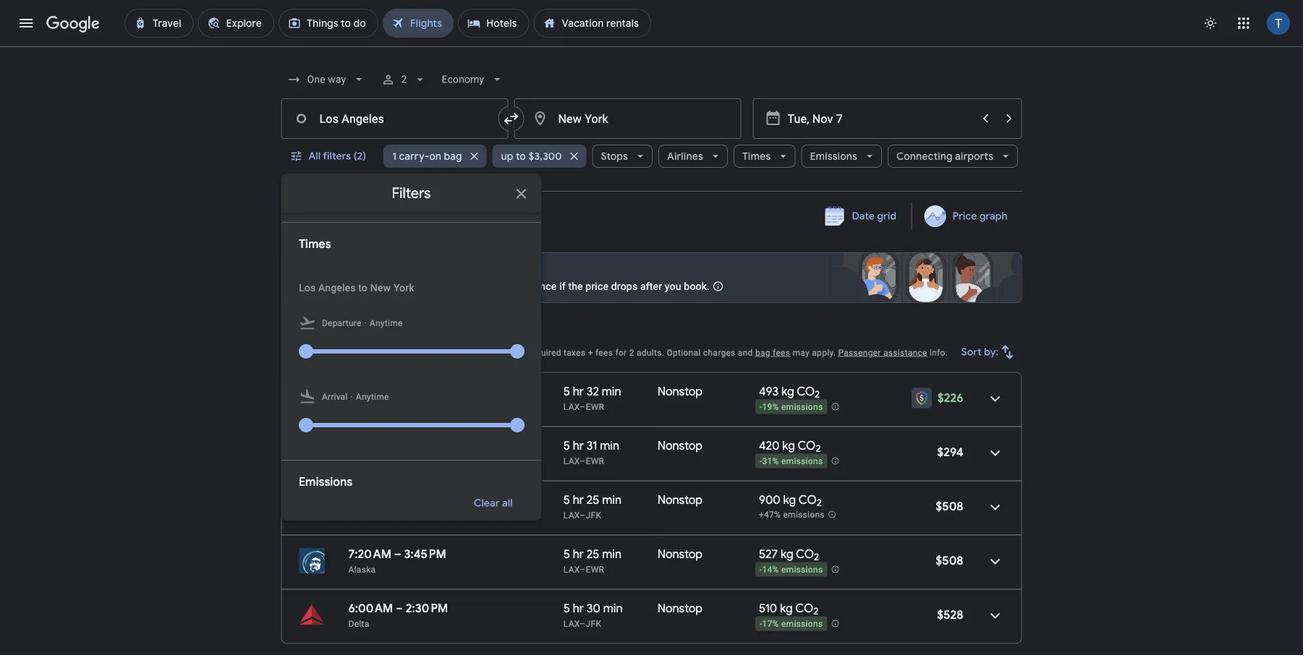 Task type: vqa. For each thing, say whether or not it's contained in the screenshot.
terms
no



Task type: describe. For each thing, give the bounding box(es) containing it.
spirit inside 10:28 am spirit
[[348, 456, 370, 466]]

emissions inside popup button
[[810, 150, 857, 163]]

+47%
[[759, 510, 781, 520]]

493
[[759, 384, 779, 399]]

kg for 420
[[782, 438, 795, 453]]

– inside 6:00 am – 2:30 pm delta
[[396, 601, 403, 616]]

sort by: button
[[956, 335, 1022, 370]]

emissions down 900 kg co 2
[[783, 510, 825, 520]]

$508 for 527
[[936, 554, 963, 568]]

nonstop for 510
[[658, 601, 703, 616]]

date
[[852, 210, 875, 223]]

6:00 am – 2:30 pm delta
[[348, 601, 448, 629]]

total duration 5 hr 25 min. element for 900
[[564, 493, 658, 510]]

leaves los angeles international airport at 9:15 pm on tuesday, november 7 and arrives at newark liberty international airport at 5:47 am on wednesday, november 8. element
[[348, 384, 451, 399]]

close dialog image
[[513, 185, 530, 203]]

1 carry-on bag button
[[384, 139, 487, 174]]

min for 527
[[602, 547, 622, 562]]

2:30 pm
[[406, 601, 448, 616]]

connecting airports
[[896, 150, 994, 163]]

best flights main content
[[281, 203, 1022, 656]]

track
[[306, 205, 332, 219]]

- for 510
[[760, 620, 762, 630]]

0 horizontal spatial emissions
[[298, 475, 352, 490]]

min for 493
[[602, 384, 621, 399]]

required
[[528, 348, 561, 358]]

flight details. leaves los angeles international airport at 6:05 am on tuesday, november 7 and arrives at john f. kennedy international airport at 2:30 pm on tuesday, november 7. image
[[978, 490, 1013, 525]]

track prices
[[306, 205, 365, 219]]

19%
[[762, 402, 779, 413]]

9:15 pm – spirit
[[348, 384, 401, 412]]

if
[[559, 280, 566, 292]]

co for 493
[[797, 384, 815, 399]]

emissions for 510
[[781, 620, 823, 630]]

- for 527
[[760, 565, 762, 575]]

$226
[[938, 391, 963, 406]]

kg for 900
[[783, 493, 796, 508]]

anytime for departure
[[369, 318, 403, 329]]

nonstop for 493
[[658, 384, 703, 399]]

25 for 900
[[587, 493, 599, 508]]

294 US dollars text field
[[937, 445, 963, 460]]

on for based
[[340, 348, 351, 358]]

none text field inside search box
[[514, 98, 741, 139]]

learn more about tracked prices image
[[368, 205, 381, 219]]

times button
[[734, 139, 795, 174]]

Departure time: 6:00 AM. text field
[[348, 601, 393, 616]]

5 hr 30 min lax – jfk
[[564, 601, 623, 629]]

1 vertical spatial times
[[298, 237, 331, 252]]

-17% emissions
[[760, 620, 823, 630]]

Arrival time: 3:45 PM. text field
[[404, 547, 446, 562]]

lax inside "5 hr 31 min lax – ewr"
[[564, 456, 580, 466]]

filters
[[392, 184, 431, 202]]

2 inside 'popup button'
[[401, 73, 407, 85]]

total duration 5 hr 30 min. element
[[564, 601, 658, 618]]

min for 510
[[603, 601, 623, 616]]

sort
[[961, 346, 982, 359]]

5 for 2:30 pm
[[564, 601, 570, 616]]

nonstop for 527
[[658, 547, 703, 562]]

anytime for arrival
[[355, 392, 389, 402]]

emissions button
[[801, 139, 882, 174]]

Arrival time: 2:30 PM. text field
[[406, 601, 448, 616]]

5 hr 25 min lax – ewr
[[564, 547, 622, 575]]

passenger
[[838, 348, 881, 358]]

price graph button
[[915, 203, 1019, 229]]

total duration 5 hr 25 min. element for 527
[[564, 547, 658, 564]]

hr inside 5 hr 25 min lax – jfk
[[573, 493, 584, 508]]

1 carry-on bag
[[392, 150, 462, 163]]

price
[[952, 210, 977, 223]]

some
[[351, 280, 377, 292]]

2 for 420
[[816, 443, 821, 455]]

-19% emissions
[[760, 402, 823, 413]]

nonstop for 420
[[658, 438, 703, 453]]

up
[[501, 150, 513, 163]]

226 US dollars text field
[[938, 391, 963, 406]]

nonstop flight. element for 493
[[658, 384, 703, 401]]

google
[[414, 280, 446, 292]]

nov 7
[[389, 205, 417, 219]]

-31% emissions
[[760, 457, 823, 467]]

apply.
[[812, 348, 836, 358]]

flight details. leaves los angeles international airport at 7:20 am on tuesday, november 7 and arrives at newark liberty international airport at 3:45 pm on tuesday, november 7. image
[[978, 544, 1013, 579]]

find the best price region
[[281, 203, 1022, 241]]

32
[[587, 384, 599, 399]]

10:28 am spirit
[[348, 438, 397, 466]]

new
[[370, 282, 391, 294]]

nonstop flight. element for 510
[[658, 601, 703, 618]]

$3,300
[[529, 150, 562, 163]]

stops button
[[592, 139, 653, 174]]

include
[[496, 348, 526, 358]]

7:20 am – 3:45 pm alaska
[[348, 547, 446, 575]]

– inside the 5 hr 30 min lax – jfk
[[580, 619, 586, 629]]

2 for 493
[[815, 389, 820, 401]]

17%
[[762, 620, 779, 630]]

2 fees from the left
[[773, 348, 790, 358]]

ranked
[[281, 348, 311, 358]]

hr for 3:45 pm
[[573, 547, 584, 562]]

up to $3,300
[[501, 150, 562, 163]]

10:28 am
[[348, 438, 397, 453]]

loading results progress bar
[[0, 46, 1303, 49]]

493 kg co 2
[[759, 384, 820, 401]]

taxes
[[564, 348, 586, 358]]

5 for spirit
[[564, 384, 570, 399]]

to inside popup button
[[516, 150, 526, 163]]

ewr for 31
[[586, 456, 604, 466]]

Departure text field
[[788, 99, 973, 138]]

1 vertical spatial to
[[358, 282, 367, 294]]

flight details. leaves los angeles international airport at 9:15 pm on tuesday, november 7 and arrives at newark liberty international airport at 5:47 am on wednesday, november 8. image
[[978, 382, 1013, 416]]

airlines button
[[658, 139, 728, 174]]

on for carry-
[[429, 150, 441, 163]]

price graph
[[952, 210, 1008, 223]]

nonstop flight. element for 527
[[658, 547, 703, 564]]

– inside 5 hr 25 min lax – ewr
[[580, 565, 586, 575]]

$528
[[937, 608, 963, 623]]

2 you from the left
[[665, 280, 681, 292]]

may
[[793, 348, 810, 358]]

2 and from the left
[[738, 348, 753, 358]]

alaska
[[348, 565, 376, 575]]

after
[[640, 280, 662, 292]]

- for 420
[[760, 457, 762, 467]]

hr inside "5 hr 31 min lax – ewr"
[[573, 438, 584, 453]]

Departure time: 7:20 AM. text field
[[348, 547, 391, 562]]

- for 493
[[760, 402, 762, 413]]

york
[[393, 282, 414, 294]]

508 US dollars text field
[[936, 499, 963, 514]]

7
[[411, 205, 417, 219]]

kg for 510
[[780, 601, 793, 616]]

all filters (2)
[[309, 150, 366, 163]]

14%
[[762, 565, 779, 575]]

based
[[313, 348, 338, 358]]

prices
[[468, 348, 494, 358]]

(2)
[[354, 150, 366, 163]]

best flights
[[281, 326, 357, 344]]

jfk for 25
[[586, 510, 601, 521]]

bag inside best flights main content
[[755, 348, 770, 358]]

508 US dollars text field
[[936, 554, 963, 568]]

co for 900
[[799, 493, 817, 508]]

527 kg co 2
[[759, 547, 819, 564]]

900 kg co 2
[[759, 493, 822, 510]]

lax inside 5 hr 25 min lax – jfk
[[564, 510, 580, 521]]

adults.
[[637, 348, 664, 358]]

up to $3,300 button
[[492, 139, 587, 174]]

-14% emissions
[[760, 565, 823, 575]]

bag inside 1 carry-on bag popup button
[[444, 150, 462, 163]]

2 for 900
[[817, 497, 822, 510]]

delta
[[348, 619, 369, 629]]

30
[[587, 601, 600, 616]]

filters
[[323, 150, 351, 163]]

5 inside "5 hr 31 min lax – ewr"
[[564, 438, 570, 453]]

nonstop flight. element for 900
[[658, 493, 703, 510]]

7:20 am
[[348, 547, 391, 562]]

flights,
[[379, 280, 411, 292]]

all
[[309, 150, 321, 163]]

2 for 510
[[813, 606, 819, 618]]



Task type: locate. For each thing, give the bounding box(es) containing it.
1 horizontal spatial on
[[429, 150, 441, 163]]

1 horizontal spatial and
[[738, 348, 753, 358]]

min inside 5 hr 32 min lax – ewr
[[602, 384, 621, 399]]

0 vertical spatial emissions
[[810, 150, 857, 163]]

1 horizontal spatial price
[[586, 280, 609, 292]]

leaves los angeles international airport at 7:20 am on tuesday, november 7 and arrives at newark liberty international airport at 3:45 pm on tuesday, november 7. element
[[348, 547, 446, 562]]

carry-
[[399, 150, 429, 163]]

– down total duration 5 hr 31 min. element
[[580, 456, 586, 466]]

departure
[[322, 318, 361, 329]]

graph
[[979, 210, 1008, 223]]

1
[[392, 150, 397, 163]]

ewr inside 5 hr 25 min lax – ewr
[[586, 565, 604, 575]]

None text field
[[514, 98, 741, 139]]

min for 900
[[602, 493, 622, 508]]

1 horizontal spatial times
[[742, 150, 771, 163]]

- down 493
[[760, 402, 762, 413]]

– inside 9:15 pm – spirit
[[391, 384, 398, 399]]

1 vertical spatial emissions
[[298, 475, 352, 490]]

4 hr from the top
[[573, 547, 584, 562]]

0 horizontal spatial to
[[358, 282, 367, 294]]

lax down total duration 5 hr 31 min. element
[[564, 456, 580, 466]]

bag
[[444, 150, 462, 163], [755, 348, 770, 358]]

2 the from the left
[[568, 280, 583, 292]]

1 horizontal spatial fees
[[773, 348, 790, 358]]

2 total duration 5 hr 25 min. element from the top
[[564, 547, 658, 564]]

the left difference
[[493, 280, 507, 292]]

times right airlines popup button
[[742, 150, 771, 163]]

 image
[[350, 390, 353, 404]]

learn more about ranking image
[[447, 346, 460, 359]]

nonstop for 900
[[658, 493, 703, 508]]

0 vertical spatial jfk
[[586, 510, 601, 521]]

5 nonstop flight. element from the top
[[658, 601, 703, 618]]

lax for spirit
[[564, 402, 580, 412]]

anytime down the new
[[369, 318, 403, 329]]

1 lax from the top
[[564, 402, 580, 412]]

emissions down 510 kg co 2
[[781, 620, 823, 630]]

5 down 5 hr 25 min lax – jfk on the left bottom of the page
[[564, 547, 570, 562]]

to right up
[[516, 150, 526, 163]]

learn more about price guarantee image
[[701, 269, 736, 304]]

co up -19% emissions
[[797, 384, 815, 399]]

ewr down 32
[[586, 402, 604, 412]]

1 vertical spatial anytime
[[355, 392, 389, 402]]

kg inside 510 kg co 2
[[780, 601, 793, 616]]

1 spirit from the top
[[348, 402, 370, 412]]

0 vertical spatial $508
[[936, 499, 963, 514]]

convenience
[[393, 348, 444, 358]]

spirit down the 10:28 am
[[348, 456, 370, 466]]

connecting airports button
[[888, 139, 1018, 174]]

co inside 527 kg co 2
[[796, 547, 814, 562]]

25 down 5 hr 25 min lax – jfk on the left bottom of the page
[[587, 547, 599, 562]]

kg for 527
[[781, 547, 793, 562]]

4 5 from the top
[[564, 547, 570, 562]]

510
[[759, 601, 777, 616]]

1 - from the top
[[760, 402, 762, 413]]

hr
[[573, 384, 584, 399], [573, 438, 584, 453], [573, 493, 584, 508], [573, 547, 584, 562], [573, 601, 584, 616]]

lax down total duration 5 hr 32 min. element
[[564, 402, 580, 412]]

co up +47% emissions in the right bottom of the page
[[799, 493, 817, 508]]

you right after
[[665, 280, 681, 292]]

total duration 5 hr 25 min. element down 5 hr 25 min lax – jfk on the left bottom of the page
[[564, 547, 658, 564]]

min
[[602, 384, 621, 399], [600, 438, 620, 453], [602, 493, 622, 508], [602, 547, 622, 562], [603, 601, 623, 616]]

5 inside 5 hr 32 min lax – ewr
[[564, 384, 570, 399]]

passenger assistance button
[[838, 348, 927, 358]]

1 nonstop from the top
[[658, 384, 703, 399]]

528 US dollars text field
[[937, 608, 963, 623]]

3:45 pm
[[404, 547, 446, 562]]

1 you from the left
[[473, 280, 490, 292]]

2
[[401, 73, 407, 85], [629, 348, 634, 358], [815, 389, 820, 401], [816, 443, 821, 455], [817, 497, 822, 510], [814, 552, 819, 564], [813, 606, 819, 618]]

clear all
[[474, 497, 513, 510]]

- down 510
[[760, 620, 762, 630]]

kg inside 900 kg co 2
[[783, 493, 796, 508]]

1 horizontal spatial the
[[568, 280, 583, 292]]

1 5 from the top
[[564, 384, 570, 399]]

0 horizontal spatial price
[[353, 348, 373, 358]]

main menu image
[[17, 14, 35, 32]]

to left the new
[[358, 282, 367, 294]]

1 vertical spatial jfk
[[586, 619, 601, 629]]

jfk down 30
[[586, 619, 601, 629]]

0 horizontal spatial and
[[376, 348, 391, 358]]

jfk inside the 5 hr 30 min lax – jfk
[[586, 619, 601, 629]]

– down total duration 5 hr 30 min. element
[[580, 619, 586, 629]]

min right 32
[[602, 384, 621, 399]]

on inside best flights main content
[[340, 348, 351, 358]]

0 horizontal spatial the
[[493, 280, 507, 292]]

5 nonstop from the top
[[658, 601, 703, 616]]

kg inside 493 kg co 2
[[781, 384, 794, 399]]

$294
[[937, 445, 963, 460]]

5 left 31
[[564, 438, 570, 453]]

kg up -14% emissions
[[781, 547, 793, 562]]

to
[[516, 150, 526, 163], [358, 282, 367, 294]]

total duration 5 hr 32 min. element
[[564, 384, 658, 401]]

– down total duration 5 hr 32 min. element
[[580, 402, 586, 412]]

25 inside 5 hr 25 min lax – jfk
[[587, 493, 599, 508]]

2 inside 510 kg co 2
[[813, 606, 819, 618]]

total duration 5 hr 25 min. element
[[564, 493, 658, 510], [564, 547, 658, 564]]

– inside 5 hr 32 min lax – ewr
[[580, 402, 586, 412]]

5 lax from the top
[[564, 619, 580, 629]]

los
[[298, 282, 315, 294]]

1 horizontal spatial to
[[516, 150, 526, 163]]

on inside 1 carry-on bag popup button
[[429, 150, 441, 163]]

2 inside 420 kg co 2
[[816, 443, 821, 455]]

4 nonstop from the top
[[658, 547, 703, 562]]

clear all button
[[456, 486, 530, 521]]

0 horizontal spatial on
[[340, 348, 351, 358]]

flight details. leaves los angeles international airport at 10:28 am on tuesday, november 7 and arrives at newark liberty international airport at 6:59 pm on tuesday, november 7. image
[[978, 436, 1013, 471]]

1 vertical spatial $508
[[936, 554, 963, 568]]

5 left 30
[[564, 601, 570, 616]]

1 vertical spatial bag
[[755, 348, 770, 358]]

lax inside the 5 hr 30 min lax – jfk
[[564, 619, 580, 629]]

fees left 'may'
[[773, 348, 790, 358]]

book.
[[684, 280, 710, 292]]

ewr for 25
[[586, 565, 604, 575]]

– up the 5 hr 30 min lax – jfk
[[580, 565, 586, 575]]

0 horizontal spatial bag
[[444, 150, 462, 163]]

on right 1
[[429, 150, 441, 163]]

3 hr from the top
[[573, 493, 584, 508]]

co inside 493 kg co 2
[[797, 384, 815, 399]]

drops
[[611, 280, 638, 292]]

kg inside 420 kg co 2
[[782, 438, 795, 453]]

None text field
[[281, 98, 508, 139]]

hr for 2:30 pm
[[573, 601, 584, 616]]

420 kg co 2
[[759, 438, 821, 455]]

date grid
[[852, 210, 897, 223]]

hr left 31
[[573, 438, 584, 453]]

ewr for 32
[[586, 402, 604, 412]]

5 for 3:45 pm
[[564, 547, 570, 562]]

anytime right arrival on the bottom of the page
[[355, 392, 389, 402]]

kg inside 527 kg co 2
[[781, 547, 793, 562]]

0 vertical spatial spirit
[[348, 402, 370, 412]]

min right 31
[[600, 438, 620, 453]]

1 the from the left
[[493, 280, 507, 292]]

–
[[391, 384, 398, 399], [580, 402, 586, 412], [580, 456, 586, 466], [580, 510, 586, 521], [394, 547, 401, 562], [580, 565, 586, 575], [396, 601, 403, 616], [580, 619, 586, 629]]

4 - from the top
[[760, 620, 762, 630]]

flight details. leaves los angeles international airport at 6:00 am on tuesday, november 7 and arrives at john f. kennedy international airport at 2:30 pm on tuesday, november 7. image
[[978, 599, 1013, 634]]

– inside "5 hr 31 min lax – ewr"
[[580, 456, 586, 466]]

25 down "5 hr 31 min lax – ewr" at the left bottom of the page
[[587, 493, 599, 508]]

co for 510
[[795, 601, 813, 616]]

prices include required taxes + fees for 2 adults. optional charges and bag fees may apply. passenger assistance
[[468, 348, 927, 358]]

2 25 from the top
[[587, 547, 599, 562]]

min inside 5 hr 25 min lax – ewr
[[602, 547, 622, 562]]

spirit down 9:15 pm in the bottom left of the page
[[348, 402, 370, 412]]

0 horizontal spatial times
[[298, 237, 331, 252]]

swap origin and destination. image
[[503, 110, 520, 127]]

$508 left "flight details. leaves los angeles international airport at 7:20 am on tuesday, november 7 and arrives at newark liberty international airport at 3:45 pm on tuesday, november 7." icon at the right
[[936, 554, 963, 568]]

co for 527
[[796, 547, 814, 562]]

lax up the 5 hr 30 min lax – jfk
[[564, 565, 580, 575]]

jfk up 5 hr 25 min lax – ewr
[[586, 510, 601, 521]]

co inside 900 kg co 2
[[799, 493, 817, 508]]

bag fees button
[[755, 348, 790, 358]]

min for 420
[[600, 438, 620, 453]]

change appearance image
[[1193, 6, 1228, 41]]

0 horizontal spatial you
[[473, 280, 490, 292]]

2 button
[[375, 62, 433, 97]]

1 total duration 5 hr 25 min. element from the top
[[564, 493, 658, 510]]

31
[[587, 438, 597, 453]]

and left convenience
[[376, 348, 391, 358]]

hr for spirit
[[573, 384, 584, 399]]

nonstop flight. element for 420
[[658, 438, 703, 455]]

emissions
[[781, 402, 823, 413], [781, 457, 823, 467], [783, 510, 825, 520], [781, 565, 823, 575], [781, 620, 823, 630]]

-
[[760, 402, 762, 413], [760, 457, 762, 467], [760, 565, 762, 575], [760, 620, 762, 630]]

for
[[615, 348, 627, 358]]

2 inside 493 kg co 2
[[815, 389, 820, 401]]

emissions for 527
[[781, 565, 823, 575]]

min down 5 hr 25 min lax – jfk on the left bottom of the page
[[602, 547, 622, 562]]

nov
[[389, 205, 409, 219]]

+47% emissions
[[759, 510, 825, 520]]

co inside 420 kg co 2
[[798, 438, 816, 453]]

+
[[588, 348, 593, 358]]

the right if
[[568, 280, 583, 292]]

nonstop
[[658, 384, 703, 399], [658, 438, 703, 453], [658, 493, 703, 508], [658, 547, 703, 562], [658, 601, 703, 616]]

2 ewr from the top
[[586, 456, 604, 466]]

emissions down 527 kg co 2
[[781, 565, 823, 575]]

$508 left flight details. leaves los angeles international airport at 6:05 am on tuesday, november 7 and arrives at john f. kennedy international airport at 2:30 pm on tuesday, november 7. icon
[[936, 499, 963, 514]]

4 lax from the top
[[564, 565, 580, 575]]

hr inside the 5 hr 30 min lax – jfk
[[573, 601, 584, 616]]

1 vertical spatial 25
[[587, 547, 599, 562]]

angeles
[[318, 282, 355, 294]]

2 vertical spatial ewr
[[586, 565, 604, 575]]

5 hr from the top
[[573, 601, 584, 616]]

2 hr from the top
[[573, 438, 584, 453]]

1 25 from the top
[[587, 493, 599, 508]]

lax inside 5 hr 32 min lax – ewr
[[564, 402, 580, 412]]

optional
[[667, 348, 701, 358]]

5 down "5 hr 31 min lax – ewr" at the left bottom of the page
[[564, 493, 570, 508]]

jfk for 30
[[586, 619, 601, 629]]

fees
[[596, 348, 613, 358], [773, 348, 790, 358]]

420
[[759, 438, 780, 453]]

spirit
[[348, 402, 370, 412], [348, 456, 370, 466]]

5 inside 5 hr 25 min lax – ewr
[[564, 547, 570, 562]]

5 inside 5 hr 25 min lax – jfk
[[564, 493, 570, 508]]

1 vertical spatial total duration 5 hr 25 min. element
[[564, 547, 658, 564]]

times inside times 'popup button'
[[742, 150, 771, 163]]

kg up -31% emissions
[[782, 438, 795, 453]]

emissions for 420
[[781, 457, 823, 467]]

and right "charges"
[[738, 348, 753, 358]]

1 horizontal spatial emissions
[[810, 150, 857, 163]]

3 nonstop flight. element from the top
[[658, 493, 703, 510]]

clear
[[474, 497, 500, 510]]

6:00 am
[[348, 601, 393, 616]]

kg for 493
[[781, 384, 794, 399]]

for some flights, google pays you the difference if the price drops after you book.
[[333, 280, 710, 292]]

0 horizontal spatial fees
[[596, 348, 613, 358]]

5 hr 32 min lax – ewr
[[564, 384, 621, 412]]

3 lax from the top
[[564, 510, 580, 521]]

times
[[742, 150, 771, 163], [298, 237, 331, 252]]

0 vertical spatial on
[[429, 150, 441, 163]]

hr down 5 hr 25 min lax – jfk on the left bottom of the page
[[573, 547, 584, 562]]

1 vertical spatial price
[[353, 348, 373, 358]]

2 - from the top
[[760, 457, 762, 467]]

min down "5 hr 31 min lax – ewr" at the left bottom of the page
[[602, 493, 622, 508]]

ewr up 30
[[586, 565, 604, 575]]

price
[[586, 280, 609, 292], [353, 348, 373, 358]]

none search field containing filters
[[281, 62, 1022, 620]]

hr inside 5 hr 25 min lax – ewr
[[573, 547, 584, 562]]

hr down "5 hr 31 min lax – ewr" at the left bottom of the page
[[573, 493, 584, 508]]

bag left 'may'
[[755, 348, 770, 358]]

lax down total duration 5 hr 30 min. element
[[564, 619, 580, 629]]

2 spirit from the top
[[348, 456, 370, 466]]

2 inside 527 kg co 2
[[814, 552, 819, 564]]

2 nonstop flight. element from the top
[[658, 438, 703, 455]]

– up 5 hr 25 min lax – ewr
[[580, 510, 586, 521]]

all filters (2) button
[[281, 139, 378, 174]]

3 - from the top
[[760, 565, 762, 575]]

0 vertical spatial ewr
[[586, 402, 604, 412]]

charges
[[703, 348, 736, 358]]

nonstop flight. element
[[658, 384, 703, 401], [658, 438, 703, 455], [658, 493, 703, 510], [658, 547, 703, 564], [658, 601, 703, 618]]

5 left 32
[[564, 384, 570, 399]]

0 vertical spatial total duration 5 hr 25 min. element
[[564, 493, 658, 510]]

0 vertical spatial anytime
[[369, 318, 403, 329]]

1 vertical spatial on
[[340, 348, 351, 358]]

ewr inside 5 hr 32 min lax – ewr
[[586, 402, 604, 412]]

25 for 527
[[587, 547, 599, 562]]

co for 420
[[798, 438, 816, 453]]

ewr down 31
[[586, 456, 604, 466]]

emissions down 493 kg co 2
[[781, 402, 823, 413]]

Departure time: 9:15 PM. text field
[[348, 384, 388, 399]]

25 inside 5 hr 25 min lax – ewr
[[587, 547, 599, 562]]

1 nonstop flight. element from the top
[[658, 384, 703, 401]]

fees right +
[[596, 348, 613, 358]]

on right based
[[340, 348, 351, 358]]

min inside the 5 hr 30 min lax – jfk
[[603, 601, 623, 616]]

1 vertical spatial spirit
[[348, 456, 370, 466]]

all
[[502, 497, 513, 510]]

2 for 527
[[814, 552, 819, 564]]

total duration 5 hr 31 min. element
[[564, 438, 658, 455]]

1 ewr from the top
[[586, 402, 604, 412]]

anytime
[[369, 318, 403, 329], [355, 392, 389, 402]]

kg up -19% emissions
[[781, 384, 794, 399]]

hr left 32
[[573, 384, 584, 399]]

2 nonstop from the top
[[658, 438, 703, 453]]

hr left 30
[[573, 601, 584, 616]]

kg
[[781, 384, 794, 399], [782, 438, 795, 453], [783, 493, 796, 508], [781, 547, 793, 562], [780, 601, 793, 616]]

lax for 3:45 pm
[[564, 565, 580, 575]]

none text field inside search box
[[281, 98, 508, 139]]

5 hr 25 min lax – jfk
[[564, 493, 622, 521]]

bag right carry-
[[444, 150, 462, 163]]

– left 3:45 pm
[[394, 547, 401, 562]]

arrival
[[322, 392, 347, 402]]

you
[[473, 280, 490, 292], [665, 280, 681, 292]]

sort by:
[[961, 346, 999, 359]]

airlines
[[667, 150, 703, 163]]

0 vertical spatial 25
[[587, 493, 599, 508]]

4 nonstop flight. element from the top
[[658, 547, 703, 564]]

times down the track
[[298, 237, 331, 252]]

 image
[[364, 316, 366, 331]]

emissions for 493
[[781, 402, 823, 413]]

2 5 from the top
[[564, 438, 570, 453]]

min right 30
[[603, 601, 623, 616]]

Departure time: 10:28 AM. text field
[[348, 438, 397, 453]]

assistance
[[883, 348, 927, 358]]

- down 420
[[760, 457, 762, 467]]

– inside 5 hr 25 min lax – jfk
[[580, 510, 586, 521]]

3 ewr from the top
[[586, 565, 604, 575]]

1 jfk from the top
[[586, 510, 601, 521]]

2 inside 900 kg co 2
[[817, 497, 822, 510]]

2 lax from the top
[[564, 456, 580, 466]]

0 vertical spatial bag
[[444, 150, 462, 163]]

1 $508 from the top
[[936, 499, 963, 514]]

emissions down 420 kg co 2
[[781, 457, 823, 467]]

price down flights
[[353, 348, 373, 358]]

1 horizontal spatial you
[[665, 280, 681, 292]]

2 jfk from the top
[[586, 619, 601, 629]]

kg up +47% emissions in the right bottom of the page
[[783, 493, 796, 508]]

9:15 pm
[[348, 384, 388, 399]]

1 horizontal spatial bag
[[755, 348, 770, 358]]

co up -17% emissions
[[795, 601, 813, 616]]

510 kg co 2
[[759, 601, 819, 618]]

lax for 2:30 pm
[[564, 619, 580, 629]]

$508 for 900
[[936, 499, 963, 514]]

0 vertical spatial price
[[586, 280, 609, 292]]

min inside 5 hr 25 min lax – jfk
[[602, 493, 622, 508]]

3 5 from the top
[[564, 493, 570, 508]]

– inside 7:20 am – 3:45 pm alaska
[[394, 547, 401, 562]]

price left drops
[[586, 280, 609, 292]]

None field
[[281, 67, 372, 93], [436, 67, 510, 93], [281, 67, 372, 93], [436, 67, 510, 93]]

lax up 5 hr 25 min lax – ewr
[[564, 510, 580, 521]]

jfk
[[586, 510, 601, 521], [586, 619, 601, 629]]

- down the 527 on the right of the page
[[760, 565, 762, 575]]

2 $508 from the top
[[936, 554, 963, 568]]

900
[[759, 493, 781, 508]]

emissions down departure text field
[[810, 150, 857, 163]]

emissions down 10:28 am spirit
[[298, 475, 352, 490]]

difference
[[510, 280, 557, 292]]

5 5 from the top
[[564, 601, 570, 616]]

min inside "5 hr 31 min lax – ewr"
[[600, 438, 620, 453]]

5 inside the 5 hr 30 min lax – jfk
[[564, 601, 570, 616]]

pays
[[449, 280, 471, 292]]

co up -14% emissions
[[796, 547, 814, 562]]

1 hr from the top
[[573, 384, 584, 399]]

1 fees from the left
[[596, 348, 613, 358]]

0 vertical spatial to
[[516, 150, 526, 163]]

leaves los angeles international airport at 6:00 am on tuesday, november 7 and arrives at john f. kennedy international airport at 2:30 pm on tuesday, november 7. element
[[348, 601, 448, 616]]

spirit inside 9:15 pm – spirit
[[348, 402, 370, 412]]

– right 9:15 pm text field
[[391, 384, 398, 399]]

lax inside 5 hr 25 min lax – ewr
[[564, 565, 580, 575]]

jfk inside 5 hr 25 min lax – jfk
[[586, 510, 601, 521]]

– left 2:30 pm text field
[[396, 601, 403, 616]]

prices
[[335, 205, 365, 219]]

1 and from the left
[[376, 348, 391, 358]]

527
[[759, 547, 778, 562]]

co up -31% emissions
[[798, 438, 816, 453]]

3 nonstop from the top
[[658, 493, 703, 508]]

None search field
[[281, 62, 1022, 620]]

0 vertical spatial times
[[742, 150, 771, 163]]

co inside 510 kg co 2
[[795, 601, 813, 616]]

total duration 5 hr 25 min. element down "5 hr 31 min lax – ewr" at the left bottom of the page
[[564, 493, 658, 510]]

kg up -17% emissions
[[780, 601, 793, 616]]

emissions
[[810, 150, 857, 163], [298, 475, 352, 490]]

hr inside 5 hr 32 min lax – ewr
[[573, 384, 584, 399]]

you right pays
[[473, 280, 490, 292]]

ewr inside "5 hr 31 min lax – ewr"
[[586, 456, 604, 466]]

best
[[281, 326, 311, 344]]

1 vertical spatial ewr
[[586, 456, 604, 466]]



